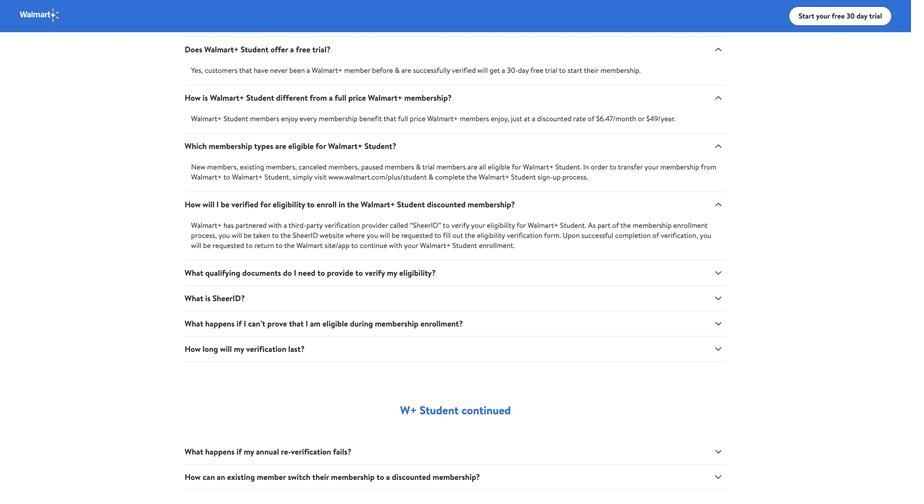 Task type: locate. For each thing, give the bounding box(es) containing it.
eligibility
[[273, 199, 305, 210], [487, 221, 515, 231], [477, 231, 505, 241]]

my left eligibility? at the bottom left
[[387, 268, 397, 279]]

from up every
[[310, 92, 327, 103]]

are right types
[[275, 141, 286, 152]]

0 vertical spatial member
[[344, 65, 371, 75]]

1 you from the left
[[219, 231, 230, 241]]

0 vertical spatial verify
[[452, 221, 470, 231]]

up
[[553, 172, 561, 182]]

the right in
[[347, 199, 359, 210]]

day
[[857, 11, 868, 21], [518, 65, 529, 75]]

from
[[310, 92, 327, 103], [701, 162, 717, 172]]

0 horizontal spatial are
[[275, 141, 286, 152]]

that
[[239, 65, 252, 75], [384, 114, 397, 124], [289, 319, 304, 330]]

membership
[[319, 114, 358, 124], [209, 141, 252, 152], [661, 162, 700, 172], [633, 221, 672, 231], [375, 319, 419, 330], [331, 472, 375, 483]]

walmart+ student members enjoy every membership benefit that full price walmart+ members enjoy, just at a discounted rate of $6.47/month or $49/year.
[[191, 114, 676, 124]]

be up qualifying
[[203, 241, 211, 251]]

a
[[290, 44, 294, 55], [307, 65, 310, 75], [502, 65, 505, 75], [329, 92, 333, 103], [532, 114, 536, 124], [284, 221, 287, 231], [386, 472, 390, 483]]

what happens if my annual re-verification fails?
[[185, 447, 352, 458]]

1 vertical spatial my
[[234, 344, 244, 355]]

i
[[217, 199, 219, 210], [294, 268, 296, 279], [244, 319, 246, 330], [306, 319, 308, 330]]

taken
[[253, 231, 271, 241]]

0 vertical spatial free
[[832, 11, 845, 21]]

how up "process,"
[[185, 199, 201, 210]]

free inside the start your free 30 day trial button
[[832, 11, 845, 21]]

how is walmart+ student different from a full price walmart+ membership?
[[185, 92, 452, 103]]

i left can't
[[244, 319, 246, 330]]

their right "switch"
[[313, 472, 329, 483]]

1 vertical spatial verify
[[365, 268, 385, 279]]

walmart+ has partnered with a third-party verification provider called "sheerid" to verify your eligibility for walmart+ student. as part of the membership enrollment process, you will be taken to the sheerid website where you will be requested to fill out the eligibility verification form. upon successful completion of verification, you will be requested to return to the walmart site/app to continue with your walmart+ student enrollment.
[[191, 221, 712, 251]]

1 horizontal spatial from
[[701, 162, 717, 172]]

trial
[[870, 11, 882, 21], [545, 65, 558, 75], [423, 162, 435, 172]]

be up has
[[221, 199, 230, 210]]

3 members, from the left
[[328, 162, 360, 172]]

1 vertical spatial free
[[296, 44, 311, 55]]

you right where
[[367, 231, 378, 241]]

3 what from the top
[[185, 319, 203, 330]]

with left third-
[[269, 221, 282, 231]]

1 vertical spatial from
[[701, 162, 717, 172]]

the right out
[[465, 231, 475, 241]]

how for how is walmart+ student different from a full price walmart+ membership?
[[185, 92, 201, 103]]

that right benefit
[[384, 114, 397, 124]]

which membership types are eligible for walmart+ student?
[[185, 141, 397, 152]]

members, down the which membership types are eligible for walmart+ student?
[[266, 162, 297, 172]]

members left 'enjoy,'
[[460, 114, 489, 124]]

0 vertical spatial from
[[310, 92, 327, 103]]

if left annual
[[237, 447, 242, 458]]

have
[[254, 65, 268, 75]]

1 if from the top
[[237, 319, 242, 330]]

you right verification,
[[700, 231, 712, 241]]

are right before
[[402, 65, 411, 75]]

0 vertical spatial that
[[239, 65, 252, 75]]

i up "process,"
[[217, 199, 219, 210]]

part
[[598, 221, 611, 231]]

for inside new members, existing members, canceled members, paused members & trial members are all eligible for walmart+ student. in order to transfer your membership from walmart+ to walmart+ student, simply visit www.walmart.com/plus/student & complete the walmart+ student sign-up process.
[[512, 162, 521, 172]]

a inside walmart+ has partnered with a third-party verification provider called "sheerid" to verify your eligibility for walmart+ student. as part of the membership enrollment process, you will be taken to the sheerid website where you will be requested to fill out the eligibility verification form. upon successful completion of verification, you will be requested to return to the walmart site/app to continue with your walmart+ student enrollment.
[[284, 221, 287, 231]]

need
[[298, 268, 316, 279]]

free right 30-
[[531, 65, 544, 75]]

2 horizontal spatial that
[[384, 114, 397, 124]]

0 horizontal spatial full
[[335, 92, 346, 103]]

eligible up canceled
[[288, 141, 314, 152]]

2 vertical spatial trial
[[423, 162, 435, 172]]

paused
[[361, 162, 383, 172]]

existing right an
[[227, 472, 255, 483]]

their right the start in the top right of the page
[[584, 65, 599, 75]]

requested left fill
[[401, 231, 433, 241]]

1 vertical spatial eligible
[[488, 162, 510, 172]]

the
[[467, 172, 477, 182], [347, 199, 359, 210], [621, 221, 631, 231], [281, 231, 291, 241], [465, 231, 475, 241], [284, 241, 295, 251]]

are for walmart+
[[468, 162, 478, 172]]

0 vertical spatial is
[[203, 92, 208, 103]]

1 vertical spatial full
[[398, 114, 408, 124]]

1 vertical spatial if
[[237, 447, 242, 458]]

happens for my
[[205, 447, 235, 458]]

1 vertical spatial are
[[275, 141, 286, 152]]

an
[[217, 472, 225, 483]]

1 horizontal spatial price
[[410, 114, 426, 124]]

members left enjoy
[[250, 114, 279, 124]]

members, right visit at the top
[[328, 162, 360, 172]]

1 horizontal spatial of
[[612, 221, 619, 231]]

2 vertical spatial that
[[289, 319, 304, 330]]

0 horizontal spatial &
[[395, 65, 400, 75]]

be
[[221, 199, 230, 210], [244, 231, 252, 241], [392, 231, 400, 241], [203, 241, 211, 251]]

how can an existing member switch their membership to a discounted membership?
[[185, 472, 480, 483]]

how for how long will my verification last?
[[185, 344, 201, 355]]

if for my
[[237, 447, 242, 458]]

1 horizontal spatial verify
[[452, 221, 470, 231]]

2 horizontal spatial you
[[700, 231, 712, 241]]

my for re-
[[244, 447, 254, 458]]

existing
[[240, 162, 264, 172], [227, 472, 255, 483]]

are
[[402, 65, 411, 75], [275, 141, 286, 152], [468, 162, 478, 172]]

student.
[[556, 162, 582, 172], [560, 221, 587, 231]]

verify right fill
[[452, 221, 470, 231]]

for up canceled
[[316, 141, 326, 152]]

is down yes,
[[203, 92, 208, 103]]

member left before
[[344, 65, 371, 75]]

how left long
[[185, 344, 201, 355]]

1 vertical spatial their
[[313, 472, 329, 483]]

0 horizontal spatial you
[[219, 231, 230, 241]]

2 vertical spatial free
[[531, 65, 544, 75]]

0 horizontal spatial from
[[310, 92, 327, 103]]

enrollment
[[674, 221, 708, 231]]

2 what from the top
[[185, 293, 203, 304]]

happens up an
[[205, 447, 235, 458]]

what happens if my annual re-verification fails? image
[[714, 448, 724, 457]]

of right completion
[[653, 231, 659, 241]]

2 horizontal spatial &
[[429, 172, 434, 182]]

0 horizontal spatial of
[[588, 114, 595, 124]]

1 horizontal spatial members,
[[266, 162, 297, 172]]

happens
[[205, 319, 235, 330], [205, 447, 235, 458]]

membership inside walmart+ has partnered with a third-party verification provider called "sheerid" to verify your eligibility for walmart+ student. as part of the membership enrollment process, you will be taken to the sheerid website where you will be requested to fill out the eligibility verification form. upon successful completion of verification, you will be requested to return to the walmart site/app to continue with your walmart+ student enrollment.
[[633, 221, 672, 231]]

1 vertical spatial student.
[[560, 221, 587, 231]]

0 vertical spatial eligible
[[288, 141, 314, 152]]

return
[[254, 241, 274, 251]]

last?
[[288, 344, 305, 355]]

1 vertical spatial trial
[[545, 65, 558, 75]]

my left annual
[[244, 447, 254, 458]]

you right "process,"
[[219, 231, 230, 241]]

if for i
[[237, 319, 242, 330]]

1 horizontal spatial trial
[[545, 65, 558, 75]]

what is sheerid?
[[185, 293, 245, 304]]

member down what happens if my annual re-verification fails?
[[257, 472, 286, 483]]

1 horizontal spatial that
[[289, 319, 304, 330]]

1 vertical spatial day
[[518, 65, 529, 75]]

that left the have
[[239, 65, 252, 75]]

1 horizontal spatial with
[[389, 241, 403, 251]]

0 horizontal spatial members,
[[207, 162, 238, 172]]

what up "can"
[[185, 447, 203, 458]]

0 vertical spatial my
[[387, 268, 397, 279]]

price
[[348, 92, 366, 103], [410, 114, 426, 124]]

0 horizontal spatial day
[[518, 65, 529, 75]]

1 vertical spatial is
[[205, 293, 211, 304]]

0 horizontal spatial price
[[348, 92, 366, 103]]

how can an existing member switch their membership to a discounted membership? image
[[714, 473, 724, 483]]

is for how
[[203, 92, 208, 103]]

free left trial?
[[296, 44, 311, 55]]

does walmart+ student offer a free trial? image
[[714, 45, 724, 54]]

my
[[387, 268, 397, 279], [234, 344, 244, 355], [244, 447, 254, 458]]

the right part
[[621, 221, 631, 231]]

are left the all
[[468, 162, 478, 172]]

what for what happens if i can't prove that i am eligible during membership enrollment?
[[185, 319, 203, 330]]

switch
[[288, 472, 311, 483]]

of right part
[[612, 221, 619, 231]]

0 vertical spatial day
[[857, 11, 868, 21]]

1 vertical spatial happens
[[205, 447, 235, 458]]

or
[[638, 114, 645, 124]]

2 horizontal spatial free
[[832, 11, 845, 21]]

verify
[[452, 221, 470, 231], [365, 268, 385, 279]]

1 horizontal spatial you
[[367, 231, 378, 241]]

discounted
[[537, 114, 572, 124], [427, 199, 466, 210], [392, 472, 431, 483]]

student. left as
[[560, 221, 587, 231]]

complete
[[435, 172, 465, 182]]

2 if from the top
[[237, 447, 242, 458]]

existing down types
[[240, 162, 264, 172]]

verify down continue
[[365, 268, 385, 279]]

new members, existing members, canceled members, paused members & trial members are all eligible for walmart+ student. in order to transfer your membership from walmart+ to walmart+ student, simply visit www.walmart.com/plus/student & complete the walmart+ student sign-up process.
[[191, 162, 717, 182]]

if left can't
[[237, 319, 242, 330]]

0 horizontal spatial free
[[296, 44, 311, 55]]

verification,
[[661, 231, 698, 241]]

membership inside new members, existing members, canceled members, paused members & trial members are all eligible for walmart+ student. in order to transfer your membership from walmart+ to walmart+ student, simply visit www.walmart.com/plus/student & complete the walmart+ student sign-up process.
[[661, 162, 700, 172]]

requested down has
[[213, 241, 244, 251]]

0 vertical spatial student.
[[556, 162, 582, 172]]

my right long
[[234, 344, 244, 355]]

1 horizontal spatial eligible
[[323, 319, 348, 330]]

members,
[[207, 162, 238, 172], [266, 162, 297, 172], [328, 162, 360, 172]]

customers
[[205, 65, 238, 75]]

what left the sheerid?
[[185, 293, 203, 304]]

are inside new members, existing members, canceled members, paused members & trial members are all eligible for walmart+ student. in order to transfer your membership from walmart+ to walmart+ student, simply visit www.walmart.com/plus/student & complete the walmart+ student sign-up process.
[[468, 162, 478, 172]]

eligible
[[288, 141, 314, 152], [488, 162, 510, 172], [323, 319, 348, 330]]

what is sheerid? image
[[714, 294, 724, 304]]

1 horizontal spatial their
[[584, 65, 599, 75]]

eligible right the all
[[488, 162, 510, 172]]

1 horizontal spatial verified
[[452, 65, 476, 75]]

1 horizontal spatial are
[[402, 65, 411, 75]]

2 happens from the top
[[205, 447, 235, 458]]

2 how from the top
[[185, 199, 201, 210]]

enrollment?
[[421, 319, 463, 330]]

2 vertical spatial are
[[468, 162, 478, 172]]

be right the provider
[[392, 231, 400, 241]]

trial right the "30"
[[870, 11, 882, 21]]

full
[[335, 92, 346, 103], [398, 114, 408, 124]]

0 horizontal spatial with
[[269, 221, 282, 231]]

members
[[250, 114, 279, 124], [460, 114, 489, 124], [385, 162, 414, 172], [437, 162, 466, 172]]

2 horizontal spatial are
[[468, 162, 478, 172]]

3 you from the left
[[700, 231, 712, 241]]

which
[[185, 141, 207, 152]]

0 vertical spatial full
[[335, 92, 346, 103]]

member
[[344, 65, 371, 75], [257, 472, 286, 483]]

the left sheerid
[[281, 231, 291, 241]]

trial left the start in the top right of the page
[[545, 65, 558, 75]]

provide
[[327, 268, 354, 279]]

verification up site/app
[[325, 221, 360, 231]]

0 vertical spatial happens
[[205, 319, 235, 330]]

"sheerid"
[[410, 221, 441, 231]]

4 how from the top
[[185, 472, 201, 483]]

0 horizontal spatial their
[[313, 472, 329, 483]]

1 horizontal spatial free
[[531, 65, 544, 75]]

0 horizontal spatial verified
[[231, 199, 259, 210]]

visit
[[314, 172, 327, 182]]

is left the sheerid?
[[205, 293, 211, 304]]

1 vertical spatial price
[[410, 114, 426, 124]]

w+
[[400, 403, 417, 419]]

for left sign-
[[512, 162, 521, 172]]

what left qualifying
[[185, 268, 203, 279]]

how down yes,
[[185, 92, 201, 103]]

4 what from the top
[[185, 447, 203, 458]]

1 vertical spatial member
[[257, 472, 286, 483]]

0 vertical spatial discounted
[[537, 114, 572, 124]]

your right 'start' at the top
[[817, 11, 831, 21]]

your inside new members, existing members, canceled members, paused members & trial members are all eligible for walmart+ student. in order to transfer your membership from walmart+ to walmart+ student, simply visit www.walmart.com/plus/student & complete the walmart+ student sign-up process.
[[645, 162, 659, 172]]

form.
[[544, 231, 561, 241]]

of right rate
[[588, 114, 595, 124]]

0 vertical spatial are
[[402, 65, 411, 75]]

0 vertical spatial trial
[[870, 11, 882, 21]]

the inside new members, existing members, canceled members, paused members & trial members are all eligible for walmart+ student. in order to transfer your membership from walmart+ to walmart+ student, simply visit www.walmart.com/plus/student & complete the walmart+ student sign-up process.
[[467, 172, 477, 182]]

0 vertical spatial existing
[[240, 162, 264, 172]]

2 horizontal spatial members,
[[328, 162, 360, 172]]

2 vertical spatial my
[[244, 447, 254, 458]]

1 happens from the top
[[205, 319, 235, 330]]

do
[[283, 268, 292, 279]]

0 horizontal spatial that
[[239, 65, 252, 75]]

eligible right am
[[323, 319, 348, 330]]

0 vertical spatial if
[[237, 319, 242, 330]]

to
[[559, 65, 566, 75], [610, 162, 617, 172], [223, 172, 230, 182], [307, 199, 315, 210], [443, 221, 450, 231], [272, 231, 279, 241], [435, 231, 442, 241], [246, 241, 253, 251], [276, 241, 283, 251], [351, 241, 358, 251], [318, 268, 325, 279], [356, 268, 363, 279], [377, 472, 384, 483]]

verification left form.
[[507, 231, 543, 241]]

day right get
[[518, 65, 529, 75]]

with down called
[[389, 241, 403, 251]]

student. inside walmart+ has partnered with a third-party verification provider called "sheerid" to verify your eligibility for walmart+ student. as part of the membership enrollment process, you will be taken to the sheerid website where you will be requested to fill out the eligibility verification form. upon successful completion of verification, you will be requested to return to the walmart site/app to continue with your walmart+ student enrollment.
[[560, 221, 587, 231]]

2 horizontal spatial eligible
[[488, 162, 510, 172]]

0 vertical spatial their
[[584, 65, 599, 75]]

0 vertical spatial verified
[[452, 65, 476, 75]]

that left am
[[289, 319, 304, 330]]

simply
[[293, 172, 313, 182]]

from down which membership types are eligible for walmart+ student? image
[[701, 162, 717, 172]]

1 vertical spatial that
[[384, 114, 397, 124]]

been
[[289, 65, 305, 75]]

day right the "30"
[[857, 11, 868, 21]]

the left the all
[[467, 172, 477, 182]]

3 how from the top
[[185, 344, 201, 355]]

2 horizontal spatial trial
[[870, 11, 882, 21]]

with
[[269, 221, 282, 231], [389, 241, 403, 251]]

happens down what is sheerid?
[[205, 319, 235, 330]]

how left "can"
[[185, 472, 201, 483]]

trial left the complete
[[423, 162, 435, 172]]

1 what from the top
[[185, 268, 203, 279]]

offer
[[271, 44, 288, 55]]

be left taken
[[244, 231, 252, 241]]

membership?
[[404, 92, 452, 103], [468, 199, 515, 210], [433, 472, 480, 483]]

what
[[185, 268, 203, 279], [185, 293, 203, 304], [185, 319, 203, 330], [185, 447, 203, 458]]

what up long
[[185, 319, 203, 330]]

verified up partnered
[[231, 199, 259, 210]]

verification
[[325, 221, 360, 231], [507, 231, 543, 241], [246, 344, 286, 355], [291, 447, 331, 458]]

0 horizontal spatial eligible
[[288, 141, 314, 152]]

members, right new
[[207, 162, 238, 172]]

student,
[[265, 172, 291, 182]]

if
[[237, 319, 242, 330], [237, 447, 242, 458]]

1 how from the top
[[185, 92, 201, 103]]

for left form.
[[517, 221, 526, 231]]

enrollment.
[[479, 241, 515, 251]]

your right transfer
[[645, 162, 659, 172]]

eligibility up third-
[[273, 199, 305, 210]]

&
[[395, 65, 400, 75], [416, 162, 421, 172], [429, 172, 434, 182]]

free left the "30"
[[832, 11, 845, 21]]

0 horizontal spatial trial
[[423, 162, 435, 172]]

verified left get
[[452, 65, 476, 75]]

student. left in
[[556, 162, 582, 172]]

day inside button
[[857, 11, 868, 21]]

1 horizontal spatial day
[[857, 11, 868, 21]]

1 vertical spatial existing
[[227, 472, 255, 483]]

verified
[[452, 65, 476, 75], [231, 199, 259, 210]]



Task type: vqa. For each thing, say whether or not it's contained in the screenshot.
of
yes



Task type: describe. For each thing, give the bounding box(es) containing it.
benefit
[[359, 114, 382, 124]]

canceled
[[299, 162, 327, 172]]

how long will my verification last? image
[[714, 345, 724, 355]]

trial inside button
[[870, 11, 882, 21]]

your down called
[[404, 241, 418, 251]]

annual
[[256, 447, 279, 458]]

from inside new members, existing members, canceled members, paused members & trial members are all eligible for walmart+ student. in order to transfer your membership from walmart+ to walmart+ student, simply visit www.walmart.com/plus/student & complete the walmart+ student sign-up process.
[[701, 162, 717, 172]]

which membership types are eligible for walmart+ student? image
[[714, 142, 724, 151]]

student inside walmart+ has partnered with a third-party verification provider called "sheerid" to verify your eligibility for walmart+ student. as part of the membership enrollment process, you will be taken to the sheerid website where you will be requested to fill out the eligibility verification form. upon successful completion of verification, you will be requested to return to the walmart site/app to continue with your walmart+ student enrollment.
[[453, 241, 477, 251]]

documents
[[242, 268, 281, 279]]

members right paused on the top left
[[385, 162, 414, 172]]

existing inside new members, existing members, canceled members, paused members & trial members are all eligible for walmart+ student. in order to transfer your membership from walmart+ to walmart+ student, simply visit www.walmart.com/plus/student & complete the walmart+ student sign-up process.
[[240, 162, 264, 172]]

student?
[[365, 141, 397, 152]]

process,
[[191, 231, 217, 241]]

i left am
[[306, 319, 308, 330]]

2 horizontal spatial of
[[653, 231, 659, 241]]

student inside new members, existing members, canceled members, paused members & trial members are all eligible for walmart+ student. in order to transfer your membership from walmart+ to walmart+ student, simply visit www.walmart.com/plus/student & complete the walmart+ student sign-up process.
[[511, 172, 536, 182]]

how will i be verified for eligibility to enroll in the walmart+ student discounted membership? image
[[714, 200, 724, 210]]

what for what is sheerid?
[[185, 293, 203, 304]]

walmart
[[297, 241, 323, 251]]

what qualifying documents do i need to provide to verify my eligibility?
[[185, 268, 436, 279]]

start your free 30 day trial
[[799, 11, 882, 21]]

does
[[185, 44, 202, 55]]

completion
[[615, 231, 651, 241]]

get
[[490, 65, 500, 75]]

1 vertical spatial membership?
[[468, 199, 515, 210]]

different
[[276, 92, 308, 103]]

2 you from the left
[[367, 231, 378, 241]]

just
[[511, 114, 523, 124]]

partnered
[[236, 221, 267, 231]]

$6.47/month
[[596, 114, 636, 124]]

long
[[203, 344, 218, 355]]

how will i be verified for eligibility to enroll in the walmart+ student discounted membership?
[[185, 199, 515, 210]]

upon
[[563, 231, 580, 241]]

1 vertical spatial with
[[389, 241, 403, 251]]

can't
[[248, 319, 265, 330]]

$49/year.
[[647, 114, 676, 124]]

qualifying
[[205, 268, 240, 279]]

has
[[224, 221, 234, 231]]

transfer
[[618, 162, 643, 172]]

yes,
[[191, 65, 203, 75]]

website
[[320, 231, 344, 241]]

fails?
[[333, 447, 352, 458]]

what happens if i can't prove that i am eligible during membership enrollment? image
[[714, 319, 724, 329]]

your inside button
[[817, 11, 831, 21]]

members left the all
[[437, 162, 466, 172]]

0 vertical spatial with
[[269, 221, 282, 231]]

new
[[191, 162, 206, 172]]

how long will my verification last?
[[185, 344, 305, 355]]

0 horizontal spatial requested
[[213, 241, 244, 251]]

trial?
[[312, 44, 331, 55]]

what qualifying documents do i need to provide to verify my eligibility? image
[[714, 269, 724, 278]]

how for how can an existing member switch their membership to a discounted membership?
[[185, 472, 201, 483]]

1 horizontal spatial member
[[344, 65, 371, 75]]

types
[[254, 141, 273, 152]]

provider
[[362, 221, 388, 231]]

in
[[584, 162, 589, 172]]

what for what qualifying documents do i need to provide to verify my eligibility?
[[185, 268, 203, 279]]

0 vertical spatial membership?
[[404, 92, 452, 103]]

is for what
[[205, 293, 211, 304]]

enjoy,
[[491, 114, 510, 124]]

1 horizontal spatial full
[[398, 114, 408, 124]]

sheerid
[[293, 231, 318, 241]]

for inside walmart+ has partnered with a third-party verification provider called "sheerid" to verify your eligibility for walmart+ student. as part of the membership enrollment process, you will be taken to the sheerid website where you will be requested to fill out the eligibility verification form. upon successful completion of verification, you will be requested to return to the walmart site/app to continue with your walmart+ student enrollment.
[[517, 221, 526, 231]]

enroll
[[317, 199, 337, 210]]

start
[[568, 65, 583, 75]]

eligibility up enrollment.
[[487, 221, 515, 231]]

1 horizontal spatial &
[[416, 162, 421, 172]]

verification up "switch"
[[291, 447, 331, 458]]

for up partnered
[[260, 199, 271, 210]]

what happens if i can't prove that i am eligible during membership enrollment?
[[185, 319, 463, 330]]

student. inside new members, existing members, canceled members, paused members & trial members are all eligible for walmart+ student. in order to transfer your membership from walmart+ to walmart+ student, simply visit www.walmart.com/plus/student & complete the walmart+ student sign-up process.
[[556, 162, 582, 172]]

how is walmart+ student different from a full price walmart+ membership? image
[[714, 93, 724, 103]]

my for last?
[[234, 344, 244, 355]]

successfully
[[413, 65, 450, 75]]

as
[[588, 221, 596, 231]]

called
[[390, 221, 408, 231]]

verify inside walmart+ has partnered with a third-party verification provider called "sheerid" to verify your eligibility for walmart+ student. as part of the membership enrollment process, you will be taken to the sheerid website where you will be requested to fill out the eligibility verification form. upon successful completion of verification, you will be requested to return to the walmart site/app to continue with your walmart+ student enrollment.
[[452, 221, 470, 231]]

every
[[300, 114, 317, 124]]

30
[[847, 11, 855, 21]]

eligible inside new members, existing members, canceled members, paused members & trial members are all eligible for walmart+ student. in order to transfer your membership from walmart+ to walmart+ student, simply visit www.walmart.com/plus/student & complete the walmart+ student sign-up process.
[[488, 162, 510, 172]]

membership.
[[601, 65, 641, 75]]

2 vertical spatial discounted
[[392, 472, 431, 483]]

enjoy
[[281, 114, 298, 124]]

w+ image
[[19, 8, 60, 22]]

2 members, from the left
[[266, 162, 297, 172]]

continued
[[462, 403, 511, 419]]

process.
[[563, 172, 588, 182]]

2 vertical spatial membership?
[[433, 472, 480, 483]]

trial inside new members, existing members, canceled members, paused members & trial members are all eligible for walmart+ student. in order to transfer your membership from walmart+ to walmart+ student, simply visit www.walmart.com/plus/student & complete the walmart+ student sign-up process.
[[423, 162, 435, 172]]

1 vertical spatial discounted
[[427, 199, 466, 210]]

can
[[203, 472, 215, 483]]

party
[[307, 221, 323, 231]]

how for how will i be verified for eligibility to enroll in the walmart+ student discounted membership?
[[185, 199, 201, 210]]

all
[[479, 162, 486, 172]]

successful
[[582, 231, 614, 241]]

re-
[[281, 447, 291, 458]]

1 members, from the left
[[207, 162, 238, 172]]

sheerid?
[[213, 293, 245, 304]]

1 vertical spatial verified
[[231, 199, 259, 210]]

eligibility right out
[[477, 231, 505, 241]]

30-
[[507, 65, 518, 75]]

order
[[591, 162, 608, 172]]

what for what happens if my annual re-verification fails?
[[185, 447, 203, 458]]

eligibility?
[[399, 268, 436, 279]]

1 horizontal spatial requested
[[401, 231, 433, 241]]

site/app
[[325, 241, 350, 251]]

does walmart+ student offer a free trial?
[[185, 44, 331, 55]]

i right do
[[294, 268, 296, 279]]

happens for i
[[205, 319, 235, 330]]

prove
[[267, 319, 287, 330]]

third-
[[289, 221, 307, 231]]

0 vertical spatial price
[[348, 92, 366, 103]]

2 vertical spatial eligible
[[323, 319, 348, 330]]

sign-
[[538, 172, 553, 182]]

yes, customers that have never been a walmart+ member before & are successfully verified will get a 30-day free trial to start their membership.
[[191, 65, 641, 75]]

before
[[372, 65, 393, 75]]

your right out
[[471, 221, 485, 231]]

fill
[[443, 231, 451, 241]]

are for trial?
[[402, 65, 411, 75]]

during
[[350, 319, 373, 330]]

0 horizontal spatial member
[[257, 472, 286, 483]]

0 horizontal spatial verify
[[365, 268, 385, 279]]

rate
[[574, 114, 586, 124]]

start your free 30 day trial button
[[789, 6, 892, 26]]

verification down can't
[[246, 344, 286, 355]]

www.walmart.com/plus/student
[[329, 172, 427, 182]]

start
[[799, 11, 815, 21]]

the left the "walmart"
[[284, 241, 295, 251]]

out
[[453, 231, 463, 241]]



